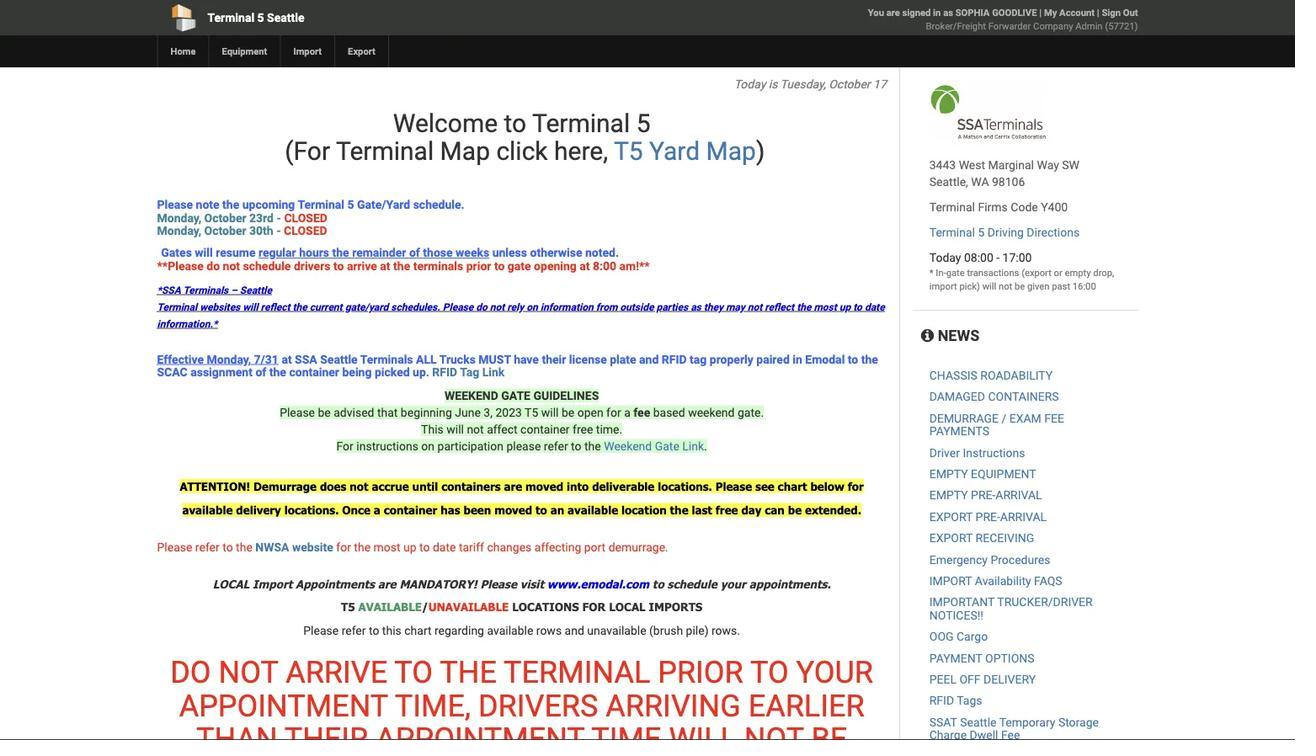 Task type: locate. For each thing, give the bounding box(es) containing it.
available down the t5 available / unavailable locations for local imports
[[487, 624, 534, 638]]

up up mandatory!
[[404, 541, 417, 554]]

today for today                                                                                                                                                                                                                                                                                                                                                                                                                                                                                                                                                                                                                                                                                                           08:00 - 17:00 * in-gate transactions (export or empty drop, import pick) will not be given past 16:00
[[930, 251, 962, 265]]

drivers
[[294, 259, 331, 273]]

1 horizontal spatial at
[[380, 259, 391, 273]]

1 horizontal spatial for
[[607, 406, 622, 420]]

driving
[[988, 225, 1024, 239]]

1 closed from the top
[[284, 211, 328, 225]]

today up in-
[[930, 251, 962, 265]]

here,
[[554, 136, 608, 166]]

does
[[320, 480, 347, 493]]

in right signed
[[934, 7, 941, 18]]

are down please
[[504, 480, 523, 493]]

0 vertical spatial up
[[840, 301, 851, 313]]

forwarder
[[989, 21, 1032, 32]]

1 horizontal spatial refer
[[342, 624, 366, 638]]

2 | from the left
[[1098, 7, 1100, 18]]

1 horizontal spatial import
[[294, 46, 322, 57]]

in right paired
[[793, 353, 803, 366]]

the
[[223, 198, 239, 212], [332, 246, 349, 260], [394, 259, 411, 273], [293, 301, 307, 313], [797, 301, 812, 313], [862, 353, 879, 366], [269, 366, 286, 379], [585, 440, 601, 453], [670, 504, 689, 518], [236, 541, 253, 554], [354, 541, 371, 554]]

1 to from the left
[[395, 655, 433, 691]]

seattle,
[[930, 175, 969, 189]]

3443 west marginal way sw seattle, wa 98106
[[930, 158, 1080, 189]]

refer right please
[[544, 440, 568, 453]]

october
[[829, 77, 871, 91], [204, 211, 247, 225], [204, 224, 247, 238]]

west
[[959, 158, 986, 172]]

container inside weekend gate guidelines please be advised that beginning june 3, 2023 t5 will be open for a fee based weekend gate. this will not affect container free time. for instructions on participation please refer to the weekend gate link .
[[521, 423, 570, 437]]

most up available
[[374, 541, 401, 554]]

import down nwsa
[[253, 577, 293, 591]]

today inside today                                                                                                                                                                                                                                                                                                                                                                                                                                                                                                                                                                                                                                                                                                           08:00 - 17:00 * in-gate transactions (export or empty drop, import pick) will not be given past 16:00
[[930, 251, 962, 265]]

0 horizontal spatial to
[[395, 655, 433, 691]]

t5 left yard
[[614, 136, 643, 166]]

terminal 5 driving directions link
[[930, 225, 1080, 239]]

nwsa website link
[[256, 541, 334, 554]]

not up once
[[350, 480, 369, 493]]

signed
[[903, 7, 931, 18]]

0 vertical spatial t5
[[614, 136, 643, 166]]

of left those
[[409, 246, 420, 260]]

a left the fee
[[624, 406, 631, 420]]

receiving
[[976, 532, 1035, 546]]

do left the rely
[[476, 301, 488, 313]]

do
[[207, 259, 220, 273], [476, 301, 488, 313]]

2 vertical spatial container
[[384, 504, 438, 518]]

- right '23rd'
[[277, 211, 281, 225]]

1 horizontal spatial rfid
[[662, 353, 687, 366]]

/ down mandatory!
[[422, 600, 429, 614]]

0 horizontal spatial |
[[1040, 7, 1042, 18]]

1 vertical spatial arrival
[[1001, 510, 1047, 524]]

the left nwsa
[[236, 541, 253, 554]]

october left '23rd'
[[204, 211, 247, 225]]

do
[[170, 655, 211, 691]]

1 vertical spatial empty
[[930, 489, 969, 503]]

empty
[[1065, 268, 1092, 278]]

1 vertical spatial do
[[476, 301, 488, 313]]

info circle image
[[922, 328, 935, 343]]

1 vertical spatial export
[[930, 532, 973, 546]]

|
[[1040, 7, 1042, 18], [1098, 7, 1100, 18]]

than
[[196, 722, 278, 741]]

please up arrive
[[304, 624, 339, 638]]

procedures
[[991, 553, 1051, 567]]

seattle right ssa
[[320, 353, 358, 366]]

parties
[[657, 301, 689, 313]]

- inside today                                                                                                                                                                                                                                                                                                                                                                                                                                                                                                                                                                                                                                                                                                           08:00 - 17:00 * in-gate transactions (export or empty drop, import pick) will not be given past 16:00
[[997, 251, 1000, 265]]

most up emodal
[[814, 301, 837, 313]]

be down guidelines at the left
[[562, 406, 575, 420]]

seattle inside chassis roadability damaged containers demurrage / exam fee payments driver instructions empty equipment empty pre-arrival export pre-arrival export receiving emergency procedures import availability faqs important trucker/driver notices!! oog cargo payment options peel off delivery rfid tags ssat seattle temporary storage charge dwell fee
[[961, 716, 997, 730]]

for
[[607, 406, 622, 420], [848, 480, 864, 493], [336, 541, 351, 554]]

options
[[986, 652, 1035, 666]]

a inside weekend gate guidelines please be advised that beginning june 3, 2023 t5 will be open for a fee based weekend gate. this will not affect container free time. for instructions on participation please refer to the weekend gate link .
[[624, 406, 631, 420]]

1 horizontal spatial up
[[840, 301, 851, 313]]

/ left exam
[[1002, 412, 1007, 426]]

free
[[573, 423, 593, 437], [716, 504, 739, 518]]

terminal inside 'please note the upcoming terminal 5 gate/yard schedule. monday, october 23rd - closed monday, october 30th - closed'
[[298, 198, 345, 212]]

be right can
[[788, 504, 802, 518]]

attention!
[[180, 480, 250, 493]]

and inside at ssa seattle terminals all trucks must have their license plate and rfid tag properly paired in emodal to the scac assignment of the container being picked up.
[[640, 353, 659, 366]]

5 left gate/yard
[[348, 198, 354, 212]]

1 horizontal spatial a
[[624, 406, 631, 420]]

appointments.
[[750, 577, 831, 591]]

on right the rely
[[527, 301, 538, 313]]

5 up 'equipment'
[[257, 11, 264, 24]]

to left the your
[[751, 655, 789, 691]]

rfid
[[662, 353, 687, 366], [433, 366, 458, 379], [930, 694, 955, 708]]

0 vertical spatial in
[[934, 7, 941, 18]]

and right plate
[[640, 353, 659, 366]]

1 horizontal spatial t5
[[525, 406, 539, 420]]

0 horizontal spatial up
[[404, 541, 417, 554]]

0 vertical spatial schedule
[[243, 259, 291, 273]]

1 horizontal spatial link
[[683, 440, 704, 453]]

2 map from the left
[[707, 136, 757, 166]]

0 horizontal spatial of
[[256, 366, 267, 379]]

0 vertical spatial arrival
[[996, 489, 1043, 503]]

refer for please refer to this chart regarding available rows and unavailable (brush pile) rows.
[[342, 624, 366, 638]]

0 vertical spatial chart
[[778, 480, 808, 493]]

available down the into
[[568, 504, 619, 518]]

trucks
[[440, 353, 476, 366]]

1 vertical spatial schedule
[[668, 577, 718, 591]]

*ssa
[[157, 284, 181, 296]]

1 vertical spatial refer
[[195, 541, 220, 554]]

to
[[504, 108, 527, 138], [334, 259, 344, 273], [495, 259, 505, 273], [854, 301, 863, 313], [848, 353, 859, 366], [571, 440, 582, 453], [536, 504, 548, 518], [223, 541, 233, 554], [420, 541, 430, 554], [653, 577, 664, 591], [369, 624, 379, 638]]

refer left this
[[342, 624, 366, 638]]

will right websites
[[243, 301, 258, 313]]

0 horizontal spatial on
[[422, 440, 435, 453]]

link right gate
[[683, 440, 704, 453]]

(brush
[[650, 624, 683, 638]]

0 horizontal spatial link
[[483, 366, 505, 379]]

to down this
[[395, 655, 433, 691]]

container down until
[[384, 504, 438, 518]]

pick)
[[960, 281, 981, 292]]

0 vertical spatial empty
[[930, 467, 969, 481]]

0 vertical spatial export
[[930, 510, 973, 524]]

5 right here, at the left top of page
[[637, 108, 651, 138]]

0 horizontal spatial in
[[793, 353, 803, 366]]

to inside welcome to terminal 5 (for terminal map click here, t5 yard map )
[[504, 108, 527, 138]]

2 vertical spatial t5
[[341, 600, 355, 614]]

gate inside gates will resume regular hours the remainder of those weeks unless otherwise noted. **please do not schedule drivers to arrive at the terminals prior to gate opening at 8:00 am!**
[[508, 259, 531, 273]]

please up the t5 available / unavailable locations for local imports
[[481, 577, 517, 591]]

as inside you are signed in as sophia goodlive | my account | sign out broker/freight forwarder company admin (57721)
[[944, 7, 954, 18]]

1 horizontal spatial local
[[609, 600, 646, 614]]

the inside 'please note the upcoming terminal 5 gate/yard schedule. monday, october 23rd - closed monday, october 30th - closed'
[[223, 198, 239, 212]]

be
[[1015, 281, 1026, 292], [318, 406, 331, 420], [562, 406, 575, 420], [788, 504, 802, 518]]

empty equipment link
[[930, 467, 1037, 481]]

home
[[171, 46, 196, 57]]

t5 right 2023
[[525, 406, 539, 420]]

the right 'note'
[[223, 198, 239, 212]]

welcome
[[393, 108, 498, 138]]

export receiving link
[[930, 532, 1035, 546]]

not right do
[[219, 655, 278, 691]]

empty down driver
[[930, 467, 969, 481]]

map
[[440, 136, 490, 166], [707, 136, 757, 166]]

seattle inside at ssa seattle terminals all trucks must have their license plate and rfid tag properly paired in emodal to the scac assignment of the container being picked up.
[[320, 353, 358, 366]]

rfid right up.
[[433, 366, 458, 379]]

october up resume
[[204, 224, 247, 238]]

most
[[814, 301, 837, 313], [374, 541, 401, 554]]

pre- down empty equipment link on the bottom right
[[972, 489, 996, 503]]

for right the below
[[848, 480, 864, 493]]

0 vertical spatial locations.
[[658, 480, 713, 493]]

to inside weekend gate guidelines please be advised that beginning june 3, 2023 t5 will be open for a fee based weekend gate. this will not affect container free time. for instructions on participation please refer to the weekend gate link .
[[571, 440, 582, 453]]

participation
[[438, 440, 504, 453]]

rfid left tag
[[662, 353, 687, 366]]

0 vertical spatial on
[[527, 301, 538, 313]]

terminals up websites
[[183, 284, 229, 296]]

1 vertical spatial local
[[609, 600, 646, 614]]

1 vertical spatial for
[[848, 480, 864, 493]]

empty down empty equipment link on the bottom right
[[930, 489, 969, 503]]

seattle up import link
[[267, 11, 305, 24]]

0 vertical spatial /
[[1002, 412, 1007, 426]]

in inside you are signed in as sophia goodlive | my account | sign out broker/freight forwarder company admin (57721)
[[934, 7, 941, 18]]

container inside attention! demurrage does not accrue until containers are moved into deliverable locations. please see chart below for available delivery locations. once a container has been moved to an available location the last free day can be extended.
[[384, 504, 438, 518]]

refer for please refer to the nwsa website for the most up to date tariff changes affecting port demurrage.
[[195, 541, 220, 554]]

please
[[157, 198, 193, 212], [443, 301, 474, 313], [280, 406, 315, 420], [716, 480, 753, 493], [157, 541, 192, 554], [481, 577, 517, 591], [304, 624, 339, 638]]

not up participation
[[467, 423, 484, 437]]

home link
[[157, 35, 209, 67]]

0 vertical spatial terminals
[[183, 284, 229, 296]]

1 horizontal spatial are
[[504, 480, 523, 493]]

1 reflect from the left
[[261, 301, 290, 313]]

for up the time.
[[607, 406, 622, 420]]

unavailable
[[588, 624, 647, 638]]

please down ssa
[[280, 406, 315, 420]]

the left "terminals"
[[394, 259, 411, 273]]

gate.
[[738, 406, 764, 420]]

rfid down 'peel'
[[930, 694, 955, 708]]

noted.
[[586, 246, 619, 260]]

0 horizontal spatial refer
[[195, 541, 220, 554]]

sw
[[1063, 158, 1080, 172]]

1 horizontal spatial container
[[384, 504, 438, 518]]

2 empty from the top
[[930, 489, 969, 503]]

please right schedules.
[[443, 301, 474, 313]]

1 vertical spatial are
[[504, 480, 523, 493]]

the down the time.
[[585, 440, 601, 453]]

chassis roadability damaged containers demurrage / exam fee payments driver instructions empty equipment empty pre-arrival export pre-arrival export receiving emergency procedures import availability faqs important trucker/driver notices!! oog cargo payment options peel off delivery rfid tags ssat seattle temporary storage charge dwell fee
[[930, 369, 1100, 741]]

not
[[223, 259, 240, 273], [999, 281, 1013, 292], [490, 301, 505, 313], [748, 301, 763, 313], [467, 423, 484, 437], [350, 480, 369, 493]]

0 vertical spatial not
[[219, 655, 278, 691]]

–
[[231, 284, 237, 296]]

(57721)
[[1106, 21, 1139, 32]]

gate inside today                                                                                                                                                                                                                                                                                                                                                                                                                                                                                                                                                                                                                                                                                                           08:00 - 17:00 * in-gate transactions (export or empty drop, import pick) will not be given past 16:00
[[947, 268, 965, 278]]

account
[[1060, 7, 1095, 18]]

0 horizontal spatial import
[[253, 577, 293, 591]]

t5 down 'appointments'
[[341, 600, 355, 614]]

for right website
[[336, 541, 351, 554]]

container inside at ssa seattle terminals all trucks must have their license plate and rfid tag properly paired in emodal to the scac assignment of the container being picked up.
[[289, 366, 340, 379]]

0 horizontal spatial available
[[182, 504, 233, 518]]

0 horizontal spatial are
[[378, 577, 396, 591]]

closed
[[284, 211, 328, 225], [284, 224, 327, 238]]

to inside *ssa terminals – seattle terminal websites will reflect the current gate/yard schedules. please do not rely on information from outside parties as they may not reflect the most up to date information.*
[[854, 301, 863, 313]]

0 horizontal spatial at
[[282, 353, 292, 366]]

1 horizontal spatial chart
[[778, 480, 808, 493]]

be left given
[[1015, 281, 1026, 292]]

driver instructions link
[[930, 446, 1026, 460]]

are up available
[[378, 577, 396, 591]]

guidelines
[[534, 389, 599, 403]]

2 vertical spatial are
[[378, 577, 396, 591]]

0 horizontal spatial chart
[[405, 624, 432, 638]]

0 horizontal spatial and
[[565, 624, 585, 638]]

at right arrive
[[380, 259, 391, 273]]

upcoming
[[242, 198, 295, 212]]

cargo
[[957, 630, 989, 644]]

reflect left current at the left top of page
[[261, 301, 290, 313]]

1 vertical spatial today
[[930, 251, 962, 265]]

as up "broker/freight"
[[944, 7, 954, 18]]

will down transactions
[[983, 281, 997, 292]]

at inside at ssa seattle terminals all trucks must have their license plate and rfid tag properly paired in emodal to the scac assignment of the container being picked up.
[[282, 353, 292, 366]]

| left sign
[[1098, 7, 1100, 18]]

please up day
[[716, 480, 753, 493]]

0 vertical spatial as
[[944, 7, 954, 18]]

on down this
[[422, 440, 435, 453]]

peel
[[930, 673, 957, 687]]

effective monday, 7/31
[[157, 353, 279, 366]]

import left 'export' link
[[294, 46, 322, 57]]

deliverable
[[592, 480, 655, 493]]

0 vertical spatial today
[[734, 77, 766, 91]]

terminals left all
[[360, 353, 413, 366]]

today                                                                                                                                                                                                                                                                                                                                                                                                                                                                                                                                                                                                                                                                                                           08:00 - 17:00 * in-gate transactions (export or empty drop, import pick) will not be given past 16:00
[[930, 251, 1115, 292]]

0 horizontal spatial do
[[207, 259, 220, 273]]

1 horizontal spatial today
[[930, 251, 962, 265]]

gate left opening
[[508, 259, 531, 273]]

local
[[213, 577, 250, 591], [609, 600, 646, 614]]

0 vertical spatial a
[[624, 406, 631, 420]]

terminal firms code y400
[[930, 200, 1069, 214]]

terminals inside at ssa seattle terminals all trucks must have their license plate and rfid tag properly paired in emodal to the scac assignment of the container being picked up.
[[360, 353, 413, 366]]

2 horizontal spatial for
[[848, 480, 864, 493]]

arriving
[[606, 688, 741, 724]]

schedule inside gates will resume regular hours the remainder of those weeks unless otherwise noted. **please do not schedule drivers to arrive at the terminals prior to gate opening at 8:00 am!**
[[243, 259, 291, 273]]

up up emodal
[[840, 301, 851, 313]]

2 export from the top
[[930, 532, 973, 546]]

1 horizontal spatial of
[[409, 246, 420, 260]]

of inside at ssa seattle terminals all trucks must have their license plate and rfid tag properly paired in emodal to the scac assignment of the container being picked up.
[[256, 366, 267, 379]]

will inside *ssa terminals – seattle terminal websites will reflect the current gate/yard schedules. please do not rely on information from outside parties as they may not reflect the most up to date information.*
[[243, 301, 258, 313]]

of inside gates will resume regular hours the remainder of those weeks unless otherwise noted. **please do not schedule drivers to arrive at the terminals prior to gate opening at 8:00 am!**
[[409, 246, 420, 260]]

october left 17
[[829, 77, 871, 91]]

will inside gates will resume regular hours the remainder of those weeks unless otherwise noted. **please do not schedule drivers to arrive at the terminals prior to gate opening at 8:00 am!**
[[195, 246, 213, 260]]

3443
[[930, 158, 957, 172]]

chart right this
[[405, 624, 432, 638]]

1 vertical spatial of
[[256, 366, 267, 379]]

2023
[[496, 406, 522, 420]]

0 vertical spatial moved
[[526, 480, 564, 493]]

0 vertical spatial import
[[294, 46, 322, 57]]

terminal 5 seattle
[[208, 11, 305, 24]]

until
[[413, 480, 438, 493]]

extended.
[[806, 504, 862, 518]]

moved right been at the bottom of page
[[495, 504, 533, 518]]

1 vertical spatial /
[[422, 600, 429, 614]]

prior
[[467, 259, 492, 273]]

1 horizontal spatial terminals
[[360, 353, 413, 366]]

1 horizontal spatial not
[[745, 722, 804, 741]]

0 horizontal spatial gate
[[508, 259, 531, 273]]

sophia
[[956, 7, 990, 18]]

1 horizontal spatial schedule
[[668, 577, 718, 591]]

17:00
[[1003, 251, 1032, 265]]

terminal 5 seattle image
[[930, 84, 1047, 140]]

1 horizontal spatial in
[[934, 7, 941, 18]]

export link
[[335, 35, 388, 67]]

1 | from the left
[[1040, 7, 1042, 18]]

on inside *ssa terminals – seattle terminal websites will reflect the current gate/yard schedules. please do not rely on information from outside parties as they may not reflect the most up to date information.*
[[527, 301, 538, 313]]

weekend
[[604, 440, 652, 453]]

container left being
[[289, 366, 340, 379]]

be inside attention! demurrage does not accrue until containers are moved into deliverable locations. please see chart below for available delivery locations. once a container has been moved to an available location the last free day can be extended.
[[788, 504, 802, 518]]

reflect right may
[[765, 301, 795, 313]]

1 horizontal spatial /
[[1002, 412, 1007, 426]]

port
[[585, 541, 606, 554]]

available down attention!
[[182, 504, 233, 518]]

0 horizontal spatial most
[[374, 541, 401, 554]]

link right 'tag'
[[483, 366, 505, 379]]

sign
[[1102, 7, 1121, 18]]

1 horizontal spatial date
[[865, 301, 885, 313]]

0 vertical spatial pre-
[[972, 489, 996, 503]]

0 horizontal spatial as
[[691, 301, 702, 313]]

refer inside weekend gate guidelines please be advised that beginning june 3, 2023 t5 will be open for a fee based weekend gate. this will not affect container free time. for instructions on participation please refer to the weekend gate link .
[[544, 440, 568, 453]]

not inside gates will resume regular hours the remainder of those weeks unless otherwise noted. **please do not schedule drivers to arrive at the terminals prior to gate opening at 8:00 am!**
[[223, 259, 240, 273]]

as left they
[[691, 301, 702, 313]]

1 vertical spatial locations.
[[285, 504, 339, 518]]

please inside 'please note the upcoming terminal 5 gate/yard schedule. monday, october 23rd - closed monday, october 30th - closed'
[[157, 198, 193, 212]]

dwell
[[970, 729, 999, 741]]

2 horizontal spatial t5
[[614, 136, 643, 166]]

0 vertical spatial are
[[887, 7, 901, 18]]

not up – on the top left of page
[[223, 259, 240, 273]]

schedule down 30th
[[243, 259, 291, 273]]

0 horizontal spatial today
[[734, 77, 766, 91]]

(export
[[1022, 268, 1052, 278]]

at left the 8:00
[[580, 259, 590, 273]]

for inside weekend gate guidelines please be advised that beginning june 3, 2023 t5 will be open for a fee based weekend gate. this will not affect container free time. for instructions on participation please refer to the weekend gate link .
[[607, 406, 622, 420]]

/ inside chassis roadability damaged containers demurrage / exam fee payments driver instructions empty equipment empty pre-arrival export pre-arrival export receiving emergency procedures import availability faqs important trucker/driver notices!! oog cargo payment options peel off delivery rfid tags ssat seattle temporary storage charge dwell fee
[[1002, 412, 1007, 426]]

container
[[289, 366, 340, 379], [521, 423, 570, 437], [384, 504, 438, 518]]

terminals inside *ssa terminals – seattle terminal websites will reflect the current gate/yard schedules. please do not rely on information from outside parties as they may not reflect the most up to date information.*
[[183, 284, 229, 296]]

locations. down does
[[285, 504, 339, 518]]

| left my
[[1040, 7, 1042, 18]]

0 horizontal spatial schedule
[[243, 259, 291, 273]]

0 vertical spatial free
[[573, 423, 593, 437]]

seattle right – on the top left of page
[[240, 284, 272, 296]]

map right yard
[[707, 136, 757, 166]]

0 vertical spatial for
[[607, 406, 622, 420]]

the left last
[[670, 504, 689, 518]]

2 horizontal spatial rfid
[[930, 694, 955, 708]]

schedule up imports
[[668, 577, 718, 591]]

ssa
[[295, 353, 317, 366]]

please left 'note'
[[157, 198, 193, 212]]

arrival up receiving
[[1001, 510, 1047, 524]]

today left is
[[734, 77, 766, 91]]

2 closed from the top
[[284, 224, 327, 238]]

0 vertical spatial of
[[409, 246, 420, 260]]

gate
[[655, 440, 680, 453]]

has
[[441, 504, 461, 518]]

or
[[1055, 268, 1063, 278]]

please inside weekend gate guidelines please be advised that beginning june 3, 2023 t5 will be open for a fee based weekend gate. this will not affect container free time. for instructions on participation please refer to the weekend gate link .
[[280, 406, 315, 420]]

0 vertical spatial refer
[[544, 440, 568, 453]]

1 horizontal spatial reflect
[[765, 301, 795, 313]]

and right rows
[[565, 624, 585, 638]]

1 vertical spatial free
[[716, 504, 739, 518]]

1 horizontal spatial to
[[751, 655, 789, 691]]

scac
[[157, 366, 188, 379]]



Task type: vqa. For each thing, say whether or not it's contained in the screenshot.
topmost EMPTY
yes



Task type: describe. For each thing, give the bounding box(es) containing it.
roadability
[[981, 369, 1053, 383]]

my
[[1045, 7, 1058, 18]]

below
[[811, 480, 845, 493]]

a inside attention! demurrage does not accrue until containers are moved into deliverable locations. please see chart below for available delivery locations. once a container has been moved to an available location the last free day can be extended.
[[374, 504, 381, 518]]

this
[[421, 423, 444, 437]]

be inside today                                                                                                                                                                                                                                                                                                                                                                                                                                                                                                                                                                                                                                                                                                           08:00 - 17:00 * in-gate transactions (export or empty drop, import pick) will not be given past 16:00
[[1015, 281, 1026, 292]]

arrive
[[286, 655, 388, 691]]

the down once
[[354, 541, 371, 554]]

weekend gate guidelines please be advised that beginning june 3, 2023 t5 will be open for a fee based weekend gate. this will not affect container free time. for instructions on participation please refer to the weekend gate link .
[[280, 389, 764, 453]]

gate
[[502, 389, 531, 403]]

otherwise
[[530, 246, 583, 260]]

1 vertical spatial and
[[565, 624, 585, 638]]

weekend gate link link
[[604, 440, 704, 453]]

payment options link
[[930, 652, 1035, 666]]

chassis roadability link
[[930, 369, 1053, 383]]

important
[[930, 596, 995, 610]]

for inside attention! demurrage does not accrue until containers are moved into deliverable locations. please see chart below for available delivery locations. once a container has been moved to an available location the last free day can be extended.
[[848, 480, 864, 493]]

schedules.
[[391, 301, 440, 313]]

please inside *ssa terminals – seattle terminal websites will reflect the current gate/yard schedules. please do not rely on information from outside parties as they may not reflect the most up to date information.*
[[443, 301, 474, 313]]

on inside weekend gate guidelines please be advised that beginning june 3, 2023 t5 will be open for a fee based weekend gate. this will not affect container free time. for instructions on participation please refer to the weekend gate link .
[[422, 440, 435, 453]]

visit
[[521, 577, 544, 591]]

1 vertical spatial most
[[374, 541, 401, 554]]

rows
[[537, 624, 562, 638]]

5 left the "driving"
[[979, 225, 985, 239]]

16:00
[[1073, 281, 1097, 292]]

chassis
[[930, 369, 978, 383]]

most inside *ssa terminals – seattle terminal websites will reflect the current gate/yard schedules. please do not rely on information from outside parties as they may not reflect the most up to date information.*
[[814, 301, 837, 313]]

not inside today                                                                                                                                                                                                                                                                                                                                                                                                                                                                                                                                                                                                                                                                                                           08:00 - 17:00 * in-gate transactions (export or empty drop, import pick) will not be given past 16:00
[[999, 281, 1013, 292]]

2 to from the left
[[751, 655, 789, 691]]

resume
[[216, 246, 256, 260]]

1 vertical spatial up
[[404, 541, 417, 554]]

the left ssa
[[269, 366, 286, 379]]

1 export from the top
[[930, 510, 973, 524]]

www.emodal.com link
[[548, 577, 650, 591]]

last
[[692, 504, 713, 518]]

picked
[[375, 366, 410, 379]]

23rd
[[249, 211, 274, 225]]

am!**
[[620, 259, 650, 273]]

demurrage.
[[609, 541, 669, 554]]

please refer to this chart regarding available rows and unavailable (brush pile) rows.
[[304, 624, 741, 638]]

notices!!
[[930, 609, 984, 623]]

open
[[578, 406, 604, 420]]

be left advised
[[318, 406, 331, 420]]

chart inside attention! demurrage does not accrue until containers are moved into deliverable locations. please see chart below for available delivery locations. once a container has been moved to an available location the last free day can be extended.
[[778, 480, 808, 493]]

affect
[[487, 423, 518, 437]]

important trucker/driver notices!! link
[[930, 596, 1093, 623]]

rfid inside chassis roadability damaged containers demurrage / exam fee payments driver instructions empty equipment empty pre-arrival export pre-arrival export receiving emergency procedures import availability faqs important trucker/driver notices!! oog cargo payment options peel off delivery rfid tags ssat seattle temporary storage charge dwell fee
[[930, 694, 955, 708]]

will inside today                                                                                                                                                                                                                                                                                                                                                                                                                                                                                                                                                                                                                                                                                                           08:00 - 17:00 * in-gate transactions (export or empty drop, import pick) will not be given past 16:00
[[983, 281, 997, 292]]

please inside attention! demurrage does not accrue until containers are moved into deliverable locations. please see chart below for available delivery locations. once a container has been moved to an available location the last free day can be extended.
[[716, 480, 753, 493]]

information.*
[[157, 318, 218, 330]]

for
[[583, 600, 606, 614]]

do inside *ssa terminals – seattle terminal websites will reflect the current gate/yard schedules. please do not rely on information from outside parties as they may not reflect the most up to date information.*
[[476, 301, 488, 313]]

1 vertical spatial not
[[745, 722, 804, 741]]

ssat
[[930, 716, 958, 730]]

my account link
[[1045, 7, 1095, 18]]

equipment link
[[209, 35, 280, 67]]

1 empty from the top
[[930, 467, 969, 481]]

are inside attention! demurrage does not accrue until containers are moved into deliverable locations. please see chart below for available delivery locations. once a container has been moved to an available location the last free day can be extended.
[[504, 480, 523, 493]]

the right emodal
[[862, 353, 879, 366]]

- right 30th
[[277, 224, 281, 238]]

date inside *ssa terminals – seattle terminal websites will reflect the current gate/yard schedules. please do not rely on information from outside parties as they may not reflect the most up to date information.*
[[865, 301, 885, 313]]

website
[[292, 541, 334, 554]]

june
[[455, 406, 481, 420]]

2 reflect from the left
[[765, 301, 795, 313]]

faqs
[[1035, 574, 1063, 588]]

today for today is tuesday, october 17
[[734, 77, 766, 91]]

you are signed in as sophia goodlive | my account | sign out broker/freight forwarder company admin (57721)
[[869, 7, 1139, 32]]

2 horizontal spatial available
[[568, 504, 619, 518]]

will down guidelines at the left
[[542, 406, 559, 420]]

*
[[930, 268, 934, 278]]

hours
[[299, 246, 329, 260]]

will down june
[[447, 423, 464, 437]]

tag
[[460, 366, 480, 379]]

weekend
[[445, 389, 499, 403]]

not left the rely
[[490, 301, 505, 313]]

peel off delivery link
[[930, 673, 1036, 687]]

regular
[[259, 246, 296, 260]]

are inside you are signed in as sophia goodlive | my account | sign out broker/freight forwarder company admin (57721)
[[887, 7, 901, 18]]

see
[[756, 480, 775, 493]]

y400
[[1042, 200, 1069, 214]]

not inside weekend gate guidelines please be advised that beginning june 3, 2023 t5 will be open for a fee based weekend gate. this will not affect container free time. for instructions on participation please refer to the weekend gate link .
[[467, 423, 484, 437]]

rfid tags link
[[930, 694, 983, 708]]

temporary
[[1000, 716, 1056, 730]]

in inside at ssa seattle terminals all trucks must have their license plate and rfid tag properly paired in emodal to the scac assignment of the container being picked up.
[[793, 353, 803, 366]]

1 vertical spatial chart
[[405, 624, 432, 638]]

they
[[704, 301, 724, 313]]

do inside gates will resume regular hours the remainder of those weeks unless otherwise noted. **please do not schedule drivers to arrive at the terminals prior to gate opening at 8:00 am!**
[[207, 259, 220, 273]]

license
[[569, 353, 607, 366]]

2 horizontal spatial at
[[580, 259, 590, 273]]

0 vertical spatial link
[[483, 366, 505, 379]]

arrive
[[347, 259, 377, 273]]

seattle inside *ssa terminals – seattle terminal websites will reflect the current gate/yard schedules. please do not rely on information from outside parties as they may not reflect the most up to date information.*
[[240, 284, 272, 296]]

the inside attention! demurrage does not accrue until containers are moved into deliverable locations. please see chart below for available delivery locations. once a container has been moved to an available location the last free day can be extended.
[[670, 504, 689, 518]]

0 horizontal spatial rfid
[[433, 366, 458, 379]]

1 vertical spatial moved
[[495, 504, 533, 518]]

1 vertical spatial date
[[433, 541, 456, 554]]

5 inside welcome to terminal 5 (for terminal map click here, t5 yard map )
[[637, 108, 651, 138]]

current
[[310, 301, 343, 313]]

terminal inside *ssa terminals – seattle terminal websites will reflect the current gate/yard schedules. please do not rely on information from outside parties as they may not reflect the most up to date information.*
[[157, 301, 197, 313]]

containers
[[989, 390, 1060, 404]]

location
[[622, 504, 667, 518]]

pile)
[[686, 624, 709, 638]]

the up emodal
[[797, 301, 812, 313]]

free inside attention! demurrage does not accrue until containers are moved into deliverable locations. please see chart below for available delivery locations. once a container has been moved to an available location the last free day can be extended.
[[716, 504, 739, 518]]

1 vertical spatial pre-
[[976, 510, 1001, 524]]

effective
[[157, 353, 204, 366]]

to inside attention! demurrage does not accrue until containers are moved into deliverable locations. please see chart below for available delivery locations. once a container has been moved to an available location the last free day can be extended.
[[536, 504, 548, 518]]

broker/freight
[[926, 21, 987, 32]]

as inside *ssa terminals – seattle terminal websites will reflect the current gate/yard schedules. please do not rely on information from outside parties as they may not reflect the most up to date information.*
[[691, 301, 702, 313]]

payment
[[930, 652, 983, 666]]

the right hours
[[332, 246, 349, 260]]

prior
[[658, 655, 744, 691]]

1 horizontal spatial locations.
[[658, 480, 713, 493]]

rely
[[507, 301, 524, 313]]

payments
[[930, 425, 990, 439]]

today is tuesday, october 17
[[734, 77, 887, 91]]

5 inside 'please note the upcoming terminal 5 gate/yard schedule. monday, october 23rd - closed monday, october 30th - closed'
[[348, 198, 354, 212]]

link inside weekend gate guidelines please be advised that beginning june 3, 2023 t5 will be open for a fee based weekend gate. this will not affect container free time. for instructions on participation please refer to the weekend gate link .
[[683, 440, 704, 453]]

rfid inside at ssa seattle terminals all trucks must have their license plate and rfid tag properly paired in emodal to the scac assignment of the container being picked up.
[[662, 353, 687, 366]]

please down attention!
[[157, 541, 192, 554]]

1 map from the left
[[440, 136, 490, 166]]

drivers
[[479, 688, 599, 724]]

to inside at ssa seattle terminals all trucks must have their license plate and rfid tag properly paired in emodal to the scac assignment of the container being picked up.
[[848, 353, 859, 366]]

free inside weekend gate guidelines please be advised that beginning june 3, 2023 t5 will be open for a fee based weekend gate. this will not affect container free time. for instructions on participation please refer to the weekend gate link .
[[573, 423, 593, 437]]

is
[[769, 77, 778, 91]]

up inside *ssa terminals – seattle terminal websites will reflect the current gate/yard schedules. please do not rely on information from outside parties as they may not reflect the most up to date information.*
[[840, 301, 851, 313]]

tag
[[690, 353, 707, 366]]

export pre-arrival link
[[930, 510, 1047, 524]]

equipment
[[972, 467, 1037, 481]]

opening
[[534, 259, 577, 273]]

charge
[[930, 729, 967, 741]]

tuesday,
[[781, 77, 826, 91]]

firms
[[979, 200, 1008, 214]]

please refer to the nwsa website for the most up to date tariff changes affecting port demurrage.
[[157, 541, 669, 554]]

their
[[542, 353, 567, 366]]

goodlive
[[993, 7, 1038, 18]]

not inside attention! demurrage does not accrue until containers are moved into deliverable locations. please see chart below for available delivery locations. once a container has been moved to an available location the last free day can be extended.
[[350, 480, 369, 493]]

delivery
[[984, 673, 1036, 687]]

0 horizontal spatial for
[[336, 541, 351, 554]]

not right may
[[748, 301, 763, 313]]

0 horizontal spatial t5
[[341, 600, 355, 614]]

storage
[[1059, 716, 1100, 730]]

t5 inside weekend gate guidelines please be advised that beginning june 3, 2023 t5 will be open for a fee based weekend gate. this will not affect container free time. for instructions on participation please refer to the weekend gate link .
[[525, 406, 539, 420]]

emergency
[[930, 553, 988, 567]]

1 horizontal spatial available
[[487, 624, 534, 638]]

the inside weekend gate guidelines please be advised that beginning june 3, 2023 t5 will be open for a fee based weekend gate. this will not affect container free time. for instructions on participation please refer to the weekend gate link .
[[585, 440, 601, 453]]

t5 inside welcome to terminal 5 (for terminal map click here, t5 yard map )
[[614, 136, 643, 166]]

7/31
[[254, 353, 279, 366]]

0 horizontal spatial locations.
[[285, 504, 339, 518]]

0 vertical spatial local
[[213, 577, 250, 591]]

the left current at the left top of page
[[293, 301, 307, 313]]

0 horizontal spatial /
[[422, 600, 429, 614]]

do not arrive to the terminal prior to your appointment time, drivers arriving earlier than their appointment time will not 
[[170, 655, 874, 741]]

affecting
[[535, 541, 582, 554]]

(for
[[285, 136, 330, 166]]

rfid tag link
[[433, 366, 508, 379]]

up.
[[413, 366, 430, 379]]

)
[[757, 136, 765, 166]]

appointments
[[296, 577, 375, 591]]

rows.
[[712, 624, 741, 638]]

local import appointments are mandatory! please visit www.emodal.com to schedule your appointments.
[[213, 577, 831, 591]]



